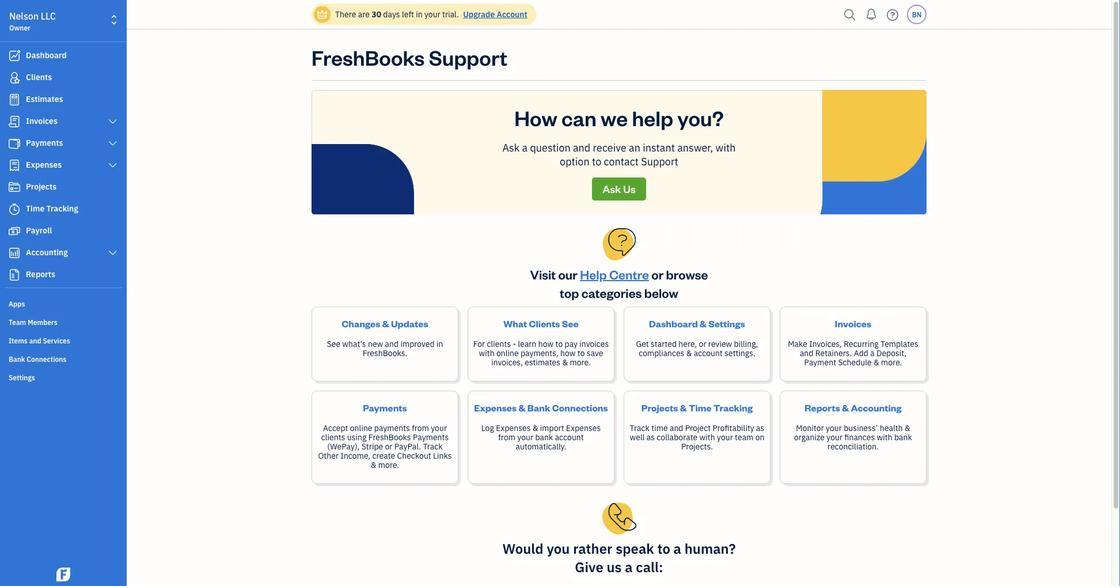 Task type: describe. For each thing, give the bounding box(es) containing it.
contact
[[604, 154, 639, 168]]

clients inside for clients - learn how to pay invoices with online payments, how to save invoices, estimates & more.
[[487, 339, 511, 349]]

here,
[[679, 339, 698, 349]]

expenses inside main element
[[26, 159, 62, 170]]

1 horizontal spatial as
[[757, 423, 765, 433]]

changes & updates
[[342, 317, 429, 329]]

bank inside main element
[[9, 354, 25, 364]]

go to help image
[[884, 6, 903, 23]]

estimates
[[26, 94, 63, 104]]

with for how can we help you?
[[716, 141, 736, 154]]

left
[[402, 9, 414, 20]]

ask for ask a question and receive an instant answer, with option to contact support
[[503, 141, 520, 154]]

or inside "visit our help centre or browse top categories below"
[[652, 266, 664, 282]]

estimates link
[[3, 89, 123, 110]]

time tracking link
[[3, 199, 123, 220]]

finances
[[845, 432, 876, 443]]

browse
[[667, 266, 709, 282]]

support inside ask a question and receive an instant answer, with option to contact support
[[642, 154, 679, 168]]

apps
[[9, 299, 25, 308]]

1 horizontal spatial bank
[[528, 401, 551, 414]]

a inside make invoices, recurring templates and retainers. add a deposit, payment schedule & more.
[[871, 348, 875, 358]]

for
[[474, 339, 485, 349]]

accounting link
[[3, 243, 123, 263]]

in for improved
[[437, 339, 443, 349]]

instant
[[643, 141, 675, 154]]

online inside "accept online payments from your clients using freshbooks payments (wepay), stripe or paypal. track other income, create checkout links & more."
[[350, 423, 373, 433]]

to left pay
[[556, 339, 563, 349]]

centre
[[610, 266, 649, 282]]

and inside make invoices, recurring templates and retainers. add a deposit, payment schedule & more.
[[800, 348, 814, 358]]

0 horizontal spatial as
[[647, 432, 655, 443]]

ask a question and receive an instant answer, with option to contact support
[[503, 141, 736, 168]]

services
[[43, 336, 70, 345]]

estimate image
[[7, 94, 21, 105]]

0 vertical spatial freshbooks
[[312, 43, 425, 71]]

deposit,
[[877, 348, 907, 358]]

invoice image
[[7, 116, 21, 127]]

estimates
[[525, 357, 561, 368]]

1 horizontal spatial connections
[[553, 401, 608, 414]]

import
[[540, 423, 565, 433]]

payment image
[[7, 138, 21, 149]]

an
[[629, 141, 641, 154]]

track inside "accept online payments from your clients using freshbooks payments (wepay), stripe or paypal. track other income, create checkout links & more."
[[423, 441, 443, 452]]

client image
[[7, 72, 21, 84]]

updates
[[391, 317, 429, 329]]

ask for ask us
[[603, 182, 622, 196]]

stripe
[[362, 441, 383, 452]]

make
[[789, 339, 808, 349]]

bn button
[[908, 5, 927, 24]]

payments
[[375, 423, 410, 433]]

team members link
[[3, 313, 123, 330]]

monitor
[[797, 423, 825, 433]]

expenses up log
[[475, 401, 517, 414]]

invoices inside "link"
[[26, 116, 58, 126]]

and inside track time and project profitability as well as collaborate with your team on projects.
[[670, 423, 684, 433]]

retainers.
[[816, 348, 853, 358]]

give
[[575, 558, 604, 576]]

nelson
[[9, 10, 39, 22]]

& up new
[[382, 317, 389, 329]]

reconciliation.
[[828, 441, 879, 452]]

from inside "accept online payments from your clients using freshbooks payments (wepay), stripe or paypal. track other income, create checkout links & more."
[[412, 423, 429, 433]]

1 horizontal spatial time
[[689, 401, 712, 414]]

invoices,
[[810, 339, 843, 349]]

with inside track time and project profitability as well as collaborate with your team on projects.
[[700, 432, 716, 443]]

1 horizontal spatial how
[[561, 348, 576, 358]]

projects & time tracking
[[642, 401, 753, 414]]

compliances
[[639, 348, 685, 358]]

income,
[[341, 450, 371, 461]]

how can we help you?
[[515, 104, 724, 131]]

see inside see what's new and improved in freshbooks.
[[327, 339, 341, 349]]

using
[[347, 432, 367, 443]]

log expenses & import expenses from your bank account automatically.
[[482, 423, 601, 452]]

other
[[318, 450, 339, 461]]

chart image
[[7, 247, 21, 259]]

reports for reports
[[26, 269, 55, 280]]

a inside ask a question and receive an instant answer, with option to contact support
[[522, 141, 528, 154]]

payment
[[805, 357, 837, 368]]

payroll
[[26, 225, 52, 236]]

profitability
[[713, 423, 755, 433]]

visit our help centre or browse top categories below
[[530, 266, 709, 301]]

bank inside log expenses & import expenses from your bank account automatically.
[[536, 432, 553, 443]]

dashboard image
[[7, 50, 21, 62]]

get
[[637, 339, 649, 349]]

or inside get started here, or review billing, compliances & account settings.
[[699, 339, 707, 349]]

what clients see
[[504, 317, 579, 329]]

us
[[624, 182, 636, 196]]

payments,
[[521, 348, 559, 358]]

report image
[[7, 269, 21, 281]]

our
[[559, 266, 578, 282]]

and inside main element
[[29, 336, 41, 345]]

projects.
[[682, 441, 713, 452]]

& up the business'
[[843, 401, 850, 414]]

1 vertical spatial payments
[[363, 401, 407, 414]]

accept
[[323, 423, 348, 433]]

upgrade
[[463, 9, 495, 20]]

save
[[587, 348, 604, 358]]

1 horizontal spatial see
[[562, 317, 579, 329]]

track inside track time and project profitability as well as collaborate with your team on projects.
[[630, 423, 650, 433]]

are
[[358, 9, 370, 20]]

1 horizontal spatial settings
[[709, 317, 746, 329]]

for clients - learn how to pay invoices with online payments, how to save invoices, estimates & more.
[[474, 339, 609, 368]]

a right us
[[625, 558, 633, 576]]

account for bank
[[555, 432, 584, 443]]

clients link
[[3, 67, 123, 88]]

payments inside main element
[[26, 137, 63, 148]]

checkout
[[397, 450, 432, 461]]

& inside monitor your business' health & organize your finances with bank reconciliation.
[[905, 423, 911, 433]]

changes
[[342, 317, 381, 329]]

settings.
[[725, 348, 756, 358]]

chevron large down image for payments
[[108, 139, 118, 148]]

invoices link
[[3, 111, 123, 132]]

top
[[560, 284, 579, 301]]

health
[[881, 423, 903, 433]]

invoices,
[[492, 357, 523, 368]]

billing,
[[735, 339, 759, 349]]

items and services
[[9, 336, 70, 345]]

main element
[[0, 0, 156, 586]]

& inside make invoices, recurring templates and retainers. add a deposit, payment schedule & more.
[[874, 357, 880, 368]]

you
[[547, 540, 570, 558]]

owner
[[9, 23, 30, 32]]

30
[[372, 9, 382, 20]]

speak
[[616, 540, 655, 558]]

business'
[[844, 423, 879, 433]]

help
[[580, 266, 607, 282]]

on
[[756, 432, 765, 443]]

there
[[335, 9, 356, 20]]

money image
[[7, 225, 21, 237]]

your left finances
[[827, 432, 843, 443]]

what's
[[343, 339, 366, 349]]

expenses & bank connections
[[475, 401, 608, 414]]

dashboard for dashboard
[[26, 50, 67, 61]]

members
[[28, 318, 58, 327]]



Task type: vqa. For each thing, say whether or not it's contained in the screenshot.
Actions
no



Task type: locate. For each thing, give the bounding box(es) containing it.
review
[[709, 339, 733, 349]]

1 vertical spatial invoices
[[836, 317, 872, 329]]

1 vertical spatial account
[[555, 432, 584, 443]]

track left time
[[630, 423, 650, 433]]

to up call:
[[658, 540, 671, 558]]

how
[[539, 339, 554, 349], [561, 348, 576, 358]]

1 horizontal spatial or
[[652, 266, 664, 282]]

0 vertical spatial bank
[[9, 354, 25, 364]]

-
[[513, 339, 516, 349]]

to down receive
[[592, 154, 602, 168]]

with right answer,
[[716, 141, 736, 154]]

from
[[412, 423, 429, 433], [499, 432, 516, 443]]

expenses right log
[[496, 423, 531, 433]]

1 chevron large down image from the top
[[108, 117, 118, 126]]

clients up estimates
[[26, 72, 52, 82]]

bank connections link
[[3, 350, 123, 367]]

accounting up health
[[851, 401, 902, 414]]

1 vertical spatial support
[[642, 154, 679, 168]]

4 chevron large down image from the top
[[108, 248, 118, 258]]

account left settings.
[[694, 348, 723, 358]]

1 vertical spatial online
[[350, 423, 373, 433]]

0 horizontal spatial invoices
[[26, 116, 58, 126]]

clients inside "accept online payments from your clients using freshbooks payments (wepay), stripe or paypal. track other income, create checkout links & more."
[[321, 432, 345, 443]]

categories
[[582, 284, 642, 301]]

timer image
[[7, 203, 21, 215]]

tracking down projects link at the top
[[46, 203, 78, 214]]

well
[[630, 432, 645, 443]]

a left question
[[522, 141, 528, 154]]

chevron large down image up reports link
[[108, 248, 118, 258]]

0 vertical spatial track
[[630, 423, 650, 433]]

clients up learn
[[529, 317, 560, 329]]

2 horizontal spatial or
[[699, 339, 707, 349]]

get started here, or review billing, compliances & account settings.
[[637, 339, 759, 358]]

and inside ask a question and receive an instant answer, with option to contact support
[[573, 141, 591, 154]]

& up project
[[680, 401, 687, 414]]

with inside ask a question and receive an instant answer, with option to contact support
[[716, 141, 736, 154]]

or up below
[[652, 266, 664, 282]]

llc
[[41, 10, 56, 22]]

1 horizontal spatial account
[[694, 348, 723, 358]]

expenses right import
[[566, 423, 601, 433]]

0 horizontal spatial projects
[[26, 181, 57, 192]]

& inside "accept online payments from your clients using freshbooks payments (wepay), stripe or paypal. track other income, create checkout links & more."
[[371, 460, 377, 470]]

chevron large down image
[[108, 117, 118, 126], [108, 139, 118, 148], [108, 161, 118, 170], [108, 248, 118, 258]]

0 horizontal spatial time
[[26, 203, 45, 214]]

chevron large down image up the payments link
[[108, 117, 118, 126]]

time
[[26, 203, 45, 214], [689, 401, 712, 414]]

freshbooks down are
[[312, 43, 425, 71]]

expense image
[[7, 160, 21, 171]]

more. down templates
[[882, 357, 903, 368]]

help
[[633, 104, 674, 131]]

1 vertical spatial clients
[[321, 432, 345, 443]]

your right monitor
[[827, 423, 843, 433]]

connections
[[27, 354, 66, 364], [553, 401, 608, 414]]

payments up links
[[413, 432, 449, 443]]

1 horizontal spatial tracking
[[714, 401, 753, 414]]

support down upgrade at left
[[429, 43, 508, 71]]

items
[[9, 336, 28, 345]]

from inside log expenses & import expenses from your bank account automatically.
[[499, 432, 516, 443]]

1 vertical spatial accounting
[[851, 401, 902, 414]]

invoices
[[580, 339, 609, 349]]

1 vertical spatial reports
[[805, 401, 841, 414]]

0 horizontal spatial see
[[327, 339, 341, 349]]

in right improved
[[437, 339, 443, 349]]

see up pay
[[562, 317, 579, 329]]

items and services link
[[3, 331, 123, 349]]

add
[[855, 348, 869, 358]]

with for reports & accounting
[[878, 432, 893, 443]]

1 vertical spatial connections
[[553, 401, 608, 414]]

team members
[[9, 318, 58, 327]]

from up paypal.
[[412, 423, 429, 433]]

& left import
[[533, 423, 539, 433]]

bank inside monitor your business' health & organize your finances with bank reconciliation.
[[895, 432, 913, 443]]

and inside see what's new and improved in freshbooks.
[[385, 339, 399, 349]]

to left save
[[578, 348, 585, 358]]

1 vertical spatial tracking
[[714, 401, 753, 414]]

& down pay
[[563, 357, 568, 368]]

1 vertical spatial settings
[[9, 373, 35, 382]]

settings inside main element
[[9, 373, 35, 382]]

or right the stripe
[[385, 441, 393, 452]]

1 horizontal spatial clients
[[487, 339, 511, 349]]

bank down items
[[9, 354, 25, 364]]

ask us button
[[593, 178, 647, 201]]

there are 30 days left in your trial. upgrade account
[[335, 9, 528, 20]]

online right for
[[497, 348, 519, 358]]

or right here,
[[699, 339, 707, 349]]

ask down the how
[[503, 141, 520, 154]]

connections up import
[[553, 401, 608, 414]]

settings down 'bank connections'
[[9, 373, 35, 382]]

trial.
[[443, 9, 459, 20]]

accounting
[[26, 247, 68, 258], [851, 401, 902, 414]]

more. inside for clients - learn how to pay invoices with online payments, how to save invoices, estimates & more.
[[570, 357, 591, 368]]

how up estimates
[[539, 339, 554, 349]]

0 horizontal spatial from
[[412, 423, 429, 433]]

payments link
[[3, 133, 123, 154]]

1 vertical spatial freshbooks
[[369, 432, 411, 443]]

1 horizontal spatial in
[[437, 339, 443, 349]]

clients
[[26, 72, 52, 82], [529, 317, 560, 329]]

0 vertical spatial time
[[26, 203, 45, 214]]

dashboard & settings
[[650, 317, 746, 329]]

0 horizontal spatial ask
[[503, 141, 520, 154]]

account
[[694, 348, 723, 358], [555, 432, 584, 443]]

0 vertical spatial projects
[[26, 181, 57, 192]]

0 horizontal spatial dashboard
[[26, 50, 67, 61]]

1 vertical spatial clients
[[529, 317, 560, 329]]

project image
[[7, 182, 21, 193]]

your inside track time and project profitability as well as collaborate with your team on projects.
[[718, 432, 734, 443]]

0 vertical spatial settings
[[709, 317, 746, 329]]

time inside main element
[[26, 203, 45, 214]]

would
[[503, 540, 544, 558]]

0 horizontal spatial accounting
[[26, 247, 68, 258]]

0 horizontal spatial account
[[555, 432, 584, 443]]

1 horizontal spatial invoices
[[836, 317, 872, 329]]

below
[[645, 284, 679, 301]]

projects up time
[[642, 401, 679, 414]]

ask inside ask a question and receive an instant answer, with option to contact support
[[503, 141, 520, 154]]

2 bank from the left
[[895, 432, 913, 443]]

your left import
[[518, 432, 534, 443]]

more. down the stripe
[[379, 460, 400, 470]]

your
[[425, 9, 441, 20], [431, 423, 447, 433], [827, 423, 843, 433], [518, 432, 534, 443], [718, 432, 734, 443], [827, 432, 843, 443]]

0 horizontal spatial tracking
[[46, 203, 78, 214]]

your up links
[[431, 423, 447, 433]]

payments up payments
[[363, 401, 407, 414]]

apps link
[[3, 295, 123, 312]]

1 horizontal spatial clients
[[529, 317, 560, 329]]

2 vertical spatial or
[[385, 441, 393, 452]]

0 horizontal spatial track
[[423, 441, 443, 452]]

1 horizontal spatial payments
[[363, 401, 407, 414]]

invoices down estimates
[[26, 116, 58, 126]]

chevron large down image for expenses
[[108, 161, 118, 170]]

chevron large down image for invoices
[[108, 117, 118, 126]]

more. inside make invoices, recurring templates and retainers. add a deposit, payment schedule & more.
[[882, 357, 903, 368]]

see what's new and improved in freshbooks.
[[327, 339, 443, 358]]

started
[[651, 339, 677, 349]]

0 vertical spatial clients
[[487, 339, 511, 349]]

with inside for clients - learn how to pay invoices with online payments, how to save invoices, estimates & more.
[[479, 348, 495, 358]]

or
[[652, 266, 664, 282], [699, 339, 707, 349], [385, 441, 393, 452]]

freshbooks
[[312, 43, 425, 71], [369, 432, 411, 443]]

account inside log expenses & import expenses from your bank account automatically.
[[555, 432, 584, 443]]

0 horizontal spatial clients
[[26, 72, 52, 82]]

0 horizontal spatial settings
[[9, 373, 35, 382]]

account
[[497, 9, 528, 20]]

upgrade account link
[[461, 9, 528, 20]]

crown image
[[316, 8, 329, 20]]

online
[[497, 348, 519, 358], [350, 423, 373, 433]]

tracking
[[46, 203, 78, 214], [714, 401, 753, 414]]

1 horizontal spatial more.
[[570, 357, 591, 368]]

accept online payments from your clients using freshbooks payments (wepay), stripe or paypal. track other income, create checkout links & more.
[[318, 423, 452, 470]]

(wepay),
[[327, 441, 360, 452]]

0 vertical spatial see
[[562, 317, 579, 329]]

0 horizontal spatial how
[[539, 339, 554, 349]]

a left human?
[[674, 540, 682, 558]]

account for settings
[[694, 348, 723, 358]]

dashboard up clients link
[[26, 50, 67, 61]]

ask inside button
[[603, 182, 622, 196]]

1 horizontal spatial support
[[642, 154, 679, 168]]

& inside log expenses & import expenses from your bank account automatically.
[[533, 423, 539, 433]]

0 vertical spatial payments
[[26, 137, 63, 148]]

online inside for clients - learn how to pay invoices with online payments, how to save invoices, estimates & more.
[[497, 348, 519, 358]]

2 horizontal spatial payments
[[413, 432, 449, 443]]

and up option on the top of the page
[[573, 141, 591, 154]]

0 vertical spatial or
[[652, 266, 664, 282]]

dashboard for dashboard & settings
[[650, 317, 698, 329]]

a right add
[[871, 348, 875, 358]]

1 horizontal spatial from
[[499, 432, 516, 443]]

online up the stripe
[[350, 423, 373, 433]]

more. inside "accept online payments from your clients using freshbooks payments (wepay), stripe or paypal. track other income, create checkout links & more."
[[379, 460, 400, 470]]

bank right the business'
[[895, 432, 913, 443]]

time up project
[[689, 401, 712, 414]]

0 vertical spatial support
[[429, 43, 508, 71]]

your inside log expenses & import expenses from your bank account automatically.
[[518, 432, 534, 443]]

to
[[592, 154, 602, 168], [556, 339, 563, 349], [578, 348, 585, 358], [658, 540, 671, 558]]

1 horizontal spatial online
[[497, 348, 519, 358]]

0 vertical spatial account
[[694, 348, 723, 358]]

0 vertical spatial in
[[416, 9, 423, 20]]

freshbooks inside "accept online payments from your clients using freshbooks payments (wepay), stripe or paypal. track other income, create checkout links & more."
[[369, 432, 411, 443]]

freshbooks.
[[363, 348, 408, 358]]

with right finances
[[878, 432, 893, 443]]

in inside see what's new and improved in freshbooks.
[[437, 339, 443, 349]]

1 vertical spatial bank
[[528, 401, 551, 414]]

projects for projects & time tracking
[[642, 401, 679, 414]]

help centre link
[[580, 266, 649, 282]]

0 vertical spatial connections
[[27, 354, 66, 364]]

& up log expenses & import expenses from your bank account automatically. on the bottom
[[519, 401, 526, 414]]

0 horizontal spatial clients
[[321, 432, 345, 443]]

see left the what's
[[327, 339, 341, 349]]

0 vertical spatial invoices
[[26, 116, 58, 126]]

more.
[[570, 357, 591, 368], [882, 357, 903, 368], [379, 460, 400, 470]]

0 horizontal spatial reports
[[26, 269, 55, 280]]

projects for projects
[[26, 181, 57, 192]]

0 vertical spatial reports
[[26, 269, 55, 280]]

1 vertical spatial track
[[423, 441, 443, 452]]

0 horizontal spatial in
[[416, 9, 423, 20]]

your left 'team' at the bottom
[[718, 432, 734, 443]]

notifications image
[[863, 3, 881, 26]]

settings up 'review'
[[709, 317, 746, 329]]

& inside get started here, or review billing, compliances & account settings.
[[687, 348, 692, 358]]

more. down pay
[[570, 357, 591, 368]]

& right health
[[905, 423, 911, 433]]

log
[[482, 423, 494, 433]]

0 vertical spatial online
[[497, 348, 519, 358]]

learn
[[518, 339, 537, 349]]

how
[[515, 104, 558, 131]]

reports for reports & accounting
[[805, 401, 841, 414]]

& up get started here, or review billing, compliances & account settings.
[[700, 317, 707, 329]]

bank down expenses & bank connections
[[536, 432, 553, 443]]

bank up import
[[528, 401, 551, 414]]

0 vertical spatial ask
[[503, 141, 520, 154]]

accounting down payroll on the top of the page
[[26, 247, 68, 258]]

1 vertical spatial projects
[[642, 401, 679, 414]]

as right well
[[647, 432, 655, 443]]

1 horizontal spatial dashboard
[[650, 317, 698, 329]]

0 vertical spatial accounting
[[26, 247, 68, 258]]

with for what clients see
[[479, 348, 495, 358]]

nelson llc owner
[[9, 10, 56, 32]]

0 horizontal spatial online
[[350, 423, 373, 433]]

& right add
[[874, 357, 880, 368]]

2 chevron large down image from the top
[[108, 139, 118, 148]]

with left the -
[[479, 348, 495, 358]]

automatically.
[[516, 441, 567, 452]]

us
[[607, 558, 622, 576]]

and right items
[[29, 336, 41, 345]]

projects inside projects link
[[26, 181, 57, 192]]

clients up other
[[321, 432, 345, 443]]

chevron large down image up projects link at the top
[[108, 161, 118, 170]]

1 horizontal spatial track
[[630, 423, 650, 433]]

0 horizontal spatial support
[[429, 43, 508, 71]]

support down instant
[[642, 154, 679, 168]]

1 vertical spatial time
[[689, 401, 712, 414]]

connections down items and services
[[27, 354, 66, 364]]

0 vertical spatial tracking
[[46, 203, 78, 214]]

1 vertical spatial in
[[437, 339, 443, 349]]

answer,
[[678, 141, 714, 154]]

dashboard link
[[3, 46, 123, 66]]

expenses down the payments link
[[26, 159, 62, 170]]

paypal.
[[395, 441, 421, 452]]

search image
[[841, 6, 860, 23]]

and right time
[[670, 423, 684, 433]]

0 vertical spatial clients
[[26, 72, 52, 82]]

to inside would you rather speak to a human? give us a call:
[[658, 540, 671, 558]]

tracking up profitability
[[714, 401, 753, 414]]

payments inside "accept online payments from your clients using freshbooks payments (wepay), stripe or paypal. track other income, create checkout links & more."
[[413, 432, 449, 443]]

1 horizontal spatial bank
[[895, 432, 913, 443]]

payments down 'invoices' "link"
[[26, 137, 63, 148]]

can
[[562, 104, 597, 131]]

projects link
[[3, 177, 123, 198]]

invoices up recurring
[[836, 317, 872, 329]]

freshbooks up create
[[369, 432, 411, 443]]

bn
[[913, 10, 922, 19]]

freshbooks support
[[312, 43, 508, 71]]

& down the stripe
[[371, 460, 377, 470]]

0 horizontal spatial bank
[[536, 432, 553, 443]]

chevron large down image for accounting
[[108, 248, 118, 258]]

account down expenses & bank connections
[[555, 432, 584, 443]]

2 vertical spatial payments
[[413, 432, 449, 443]]

pay
[[565, 339, 578, 349]]

expenses link
[[3, 155, 123, 176]]

your inside "accept online payments from your clients using freshbooks payments (wepay), stripe or paypal. track other income, create checkout links & more."
[[431, 423, 447, 433]]

as right 'team' at the bottom
[[757, 423, 765, 433]]

team
[[9, 318, 26, 327]]

0 horizontal spatial connections
[[27, 354, 66, 364]]

1 vertical spatial dashboard
[[650, 317, 698, 329]]

account inside get started here, or review billing, compliances & account settings.
[[694, 348, 723, 358]]

ask left us
[[603, 182, 622, 196]]

chevron large down image up expenses link on the top left
[[108, 139, 118, 148]]

connections inside main element
[[27, 354, 66, 364]]

from right log
[[499, 432, 516, 443]]

1 horizontal spatial projects
[[642, 401, 679, 414]]

dashboard inside dashboard link
[[26, 50, 67, 61]]

& inside for clients - learn how to pay invoices with online payments, how to save invoices, estimates & more.
[[563, 357, 568, 368]]

0 horizontal spatial or
[[385, 441, 393, 452]]

in right the left
[[416, 9, 423, 20]]

1 vertical spatial or
[[699, 339, 707, 349]]

collaborate
[[657, 432, 698, 443]]

reports right report image
[[26, 269, 55, 280]]

clients left the -
[[487, 339, 511, 349]]

payroll link
[[3, 221, 123, 241]]

0 horizontal spatial bank
[[9, 354, 25, 364]]

freshbooks image
[[54, 568, 73, 582]]

track
[[630, 423, 650, 433], [423, 441, 443, 452]]

chevron large down image inside the payments link
[[108, 139, 118, 148]]

3 chevron large down image from the top
[[108, 161, 118, 170]]

reports link
[[3, 265, 123, 285]]

project
[[686, 423, 711, 433]]

time
[[652, 423, 668, 433]]

0 horizontal spatial more.
[[379, 460, 400, 470]]

1 horizontal spatial accounting
[[851, 401, 902, 414]]

how left save
[[561, 348, 576, 358]]

1 vertical spatial ask
[[603, 182, 622, 196]]

track right paypal.
[[423, 441, 443, 452]]

clients inside main element
[[26, 72, 52, 82]]

bank connections
[[9, 354, 66, 364]]

reports inside main element
[[26, 269, 55, 280]]

2 horizontal spatial more.
[[882, 357, 903, 368]]

0 horizontal spatial payments
[[26, 137, 63, 148]]

call:
[[636, 558, 664, 576]]

or inside "accept online payments from your clients using freshbooks payments (wepay), stripe or paypal. track other income, create checkout links & more."
[[385, 441, 393, 452]]

your left trial.
[[425, 9, 441, 20]]

new
[[368, 339, 383, 349]]

1 horizontal spatial reports
[[805, 401, 841, 414]]

time right timer icon at left
[[26, 203, 45, 214]]

& right started
[[687, 348, 692, 358]]

see
[[562, 317, 579, 329], [327, 339, 341, 349]]

with right collaborate
[[700, 432, 716, 443]]

accounting inside main element
[[26, 247, 68, 258]]

and left retainers.
[[800, 348, 814, 358]]

1 horizontal spatial ask
[[603, 182, 622, 196]]

dashboard up started
[[650, 317, 698, 329]]

to inside ask a question and receive an instant answer, with option to contact support
[[592, 154, 602, 168]]

projects up time tracking
[[26, 181, 57, 192]]

tracking inside main element
[[46, 203, 78, 214]]

with inside monitor your business' health & organize your finances with bank reconciliation.
[[878, 432, 893, 443]]

1 bank from the left
[[536, 432, 553, 443]]

0 vertical spatial dashboard
[[26, 50, 67, 61]]

reports up monitor
[[805, 401, 841, 414]]

create
[[373, 450, 395, 461]]

organize
[[795, 432, 825, 443]]

would you rather speak to a human? give us a call:
[[503, 540, 736, 576]]

and right new
[[385, 339, 399, 349]]

in for left
[[416, 9, 423, 20]]



